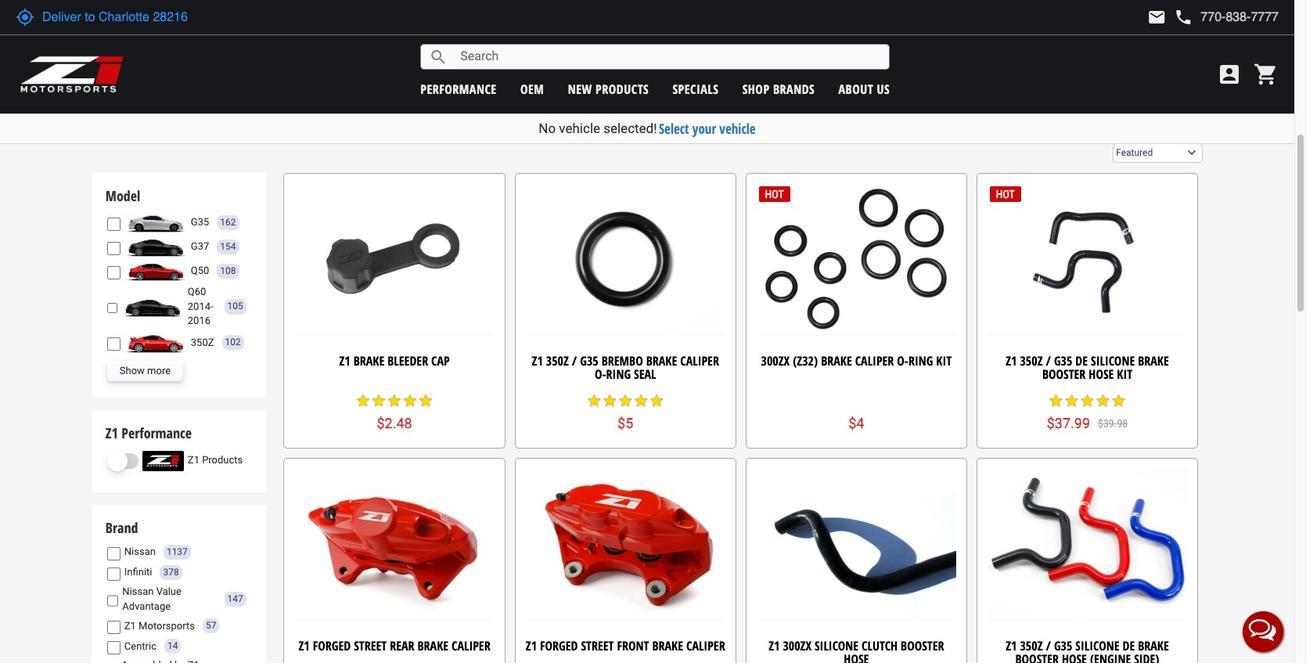 Task type: vqa. For each thing, say whether or not it's contained in the screenshot.
the apply.
no



Task type: describe. For each thing, give the bounding box(es) containing it.
mail phone
[[1148, 8, 1194, 27]]

shopping_cart
[[1254, 62, 1279, 87]]

$5
[[618, 415, 634, 431]]

infiniti q50 sedan hybrid v37 2014 2015 2016 2017 2018 2019 2020 vq37vhr 2.0t 3.0t 3.7l red sport redsport vr30ddtt z1 motorsports image
[[124, 261, 187, 281]]

9 star from the left
[[403, 393, 418, 409]]

value
[[156, 586, 182, 598]]

search
[[429, 47, 448, 66]]

z1 for z1 performance
[[106, 423, 118, 442]]

300zx inside z1 300zx silicone clutch booster hose
[[783, 637, 812, 654]]

de inside 'z1 350z / g35 de silicone brake booster hose kit'
[[1076, 352, 1088, 369]]

Search search field
[[448, 45, 890, 69]]

154
[[220, 241, 236, 252]]

z1 for z1 350z / g35 silicone de brake booster hose (engine side)
[[1006, 637, 1018, 654]]

brake inside z1 350z / g35 silicone de brake booster hose (engine side)
[[1139, 637, 1170, 654]]

your
[[693, 120, 717, 138]]

z1 for z1 motorsports
[[124, 620, 136, 632]]

infiniti
[[124, 566, 152, 578]]

show more button
[[107, 361, 183, 381]]

specials
[[673, 80, 719, 97]]

motorsports
[[139, 620, 195, 632]]

z1 performance
[[106, 423, 192, 442]]

$4
[[849, 415, 865, 431]]

shop brands link
[[743, 80, 815, 97]]

phone link
[[1175, 8, 1279, 27]]

caliper up $4
[[856, 352, 894, 369]]

300zx (z32) brake caliper o-ring kit
[[761, 352, 952, 369]]

z1 for z1 brake bleeder cap
[[339, 352, 351, 369]]

specials link
[[673, 80, 719, 97]]

silicone inside z1 350z / g35 silicone de brake booster hose (engine side)
[[1076, 637, 1120, 654]]

z1 forged street rear brake caliper
[[299, 637, 491, 654]]

oem link
[[521, 80, 544, 97]]

new products link
[[568, 80, 649, 97]]

4 star from the left
[[1096, 393, 1111, 409]]

show
[[120, 364, 145, 376]]

performance
[[122, 423, 192, 442]]

hose for silicone
[[1062, 651, 1088, 663]]

10 star from the left
[[418, 393, 434, 409]]

8 star from the left
[[387, 393, 403, 409]]

o- inside 'z1 350z / g35 brembo brake caliper o-ring seal'
[[595, 366, 606, 383]]

1137
[[167, 547, 188, 558]]

162
[[220, 217, 236, 227]]

new products
[[568, 80, 649, 97]]

g35 for z1 350z / g35 brembo brake caliper o-ring seal
[[580, 352, 599, 369]]

2014-
[[188, 300, 213, 312]]

brands
[[774, 80, 815, 97]]

14
[[168, 641, 178, 652]]

shop
[[743, 80, 770, 97]]

nissan for nissan
[[124, 546, 156, 558]]

hose for de
[[1089, 366, 1114, 383]]

2016
[[188, 315, 211, 327]]

new
[[568, 80, 592, 97]]

products
[[202, 454, 243, 466]]

kit inside 'z1 350z / g35 de silicone brake booster hose kit'
[[1118, 366, 1133, 383]]

0 vertical spatial 300zx
[[761, 352, 790, 369]]

q60 2014- 2016
[[188, 286, 213, 327]]

star star star star star $2.48
[[356, 393, 434, 431]]

1 horizontal spatial o-
[[898, 352, 909, 369]]

rear
[[390, 637, 415, 654]]

(z32)
[[793, 352, 818, 369]]

11 star from the left
[[587, 393, 602, 409]]

z1 motorsports
[[124, 620, 195, 632]]

q50
[[191, 265, 209, 276]]

z1 forged street front brake caliper
[[526, 637, 726, 654]]

z1 350z / g35 silicone de brake booster hose (engine side)
[[1006, 637, 1170, 663]]

advantage
[[122, 600, 171, 612]]

show more
[[120, 364, 171, 376]]

my_location
[[16, 8, 34, 27]]

vehicle inside no vehicle selected! select your vehicle
[[559, 121, 601, 136]]

z1 brake bleeder cap
[[339, 352, 450, 369]]

1 horizontal spatial ring
[[909, 352, 934, 369]]

(engine
[[1091, 651, 1132, 663]]

g35 for z1 350z / g35 de silicone brake booster hose kit
[[1055, 352, 1073, 369]]

products
[[596, 80, 649, 97]]

selected!
[[604, 121, 657, 136]]

/ for brembo
[[572, 352, 577, 369]]

ring inside 'z1 350z / g35 brembo brake caliper o-ring seal'
[[606, 366, 631, 383]]

silicone inside z1 300zx silicone clutch booster hose
[[815, 637, 859, 654]]

oem
[[521, 80, 544, 97]]

15 star from the left
[[649, 393, 665, 409]]

brake inside 'z1 350z / g35 brembo brake caliper o-ring seal'
[[647, 352, 678, 369]]

/ for de
[[1046, 352, 1052, 369]]

no vehicle selected! select your vehicle
[[539, 120, 756, 138]]

g35 up "g37"
[[191, 216, 209, 228]]

select
[[659, 120, 690, 138]]

nissan for nissan value advantage
[[122, 586, 154, 598]]

caliper inside 'z1 350z / g35 brembo brake caliper o-ring seal'
[[681, 352, 719, 369]]

0 horizontal spatial kit
[[937, 352, 952, 369]]



Task type: locate. For each thing, give the bounding box(es) containing it.
street
[[354, 637, 387, 654], [581, 637, 614, 654]]

brand
[[106, 519, 138, 537]]

105
[[228, 301, 243, 312]]

kit
[[937, 352, 952, 369], [1118, 366, 1133, 383]]

about us
[[839, 80, 890, 97]]

caliper right seal
[[681, 352, 719, 369]]

forged for z1 forged street rear brake caliper
[[313, 637, 351, 654]]

108
[[220, 265, 236, 276]]

performance link
[[421, 80, 497, 97]]

z1 for z1 forged street front brake caliper
[[526, 637, 537, 654]]

378
[[163, 567, 179, 578]]

z1 inside z1 300zx silicone clutch booster hose
[[769, 637, 780, 654]]

infiniti g37 coupe sedan convertible v36 cv36 hv36 skyline 2008 2009 2010 2011 2012 2013 3.7l vq37vhr z1 motorsports image
[[124, 237, 187, 257]]

account_box link
[[1214, 62, 1247, 87]]

nissan up the advantage
[[122, 586, 154, 598]]

model
[[106, 187, 140, 205]]

hose inside z1 350z / g35 silicone de brake booster hose (engine side)
[[1062, 651, 1088, 663]]

vehicle right your
[[720, 120, 756, 138]]

z1 products
[[188, 454, 243, 466]]

350z for z1 350z / g35 brembo brake caliper o-ring seal
[[546, 352, 569, 369]]

g35 inside 'z1 350z / g35 brembo brake caliper o-ring seal'
[[580, 352, 599, 369]]

no
[[539, 121, 556, 136]]

1 horizontal spatial hose
[[1089, 366, 1114, 383]]

57
[[206, 620, 216, 631]]

us
[[877, 80, 890, 97]]

vehicle
[[720, 120, 756, 138], [559, 121, 601, 136]]

g35 left (engine
[[1055, 637, 1073, 654]]

booster inside z1 350z / g35 silicone de brake booster hose (engine side)
[[1016, 651, 1059, 663]]

hose inside 'z1 350z / g35 de silicone brake booster hose kit'
[[1089, 366, 1114, 383]]

booster
[[1043, 366, 1086, 383], [901, 637, 945, 654], [1016, 651, 1059, 663]]

about
[[839, 80, 874, 97]]

mail link
[[1148, 8, 1167, 27]]

0 vertical spatial nissan
[[124, 546, 156, 558]]

cap
[[431, 352, 450, 369]]

silicone up star star star star star $37.99 $39.98
[[1092, 352, 1136, 369]]

$2.48
[[377, 415, 412, 431]]

z1 motorsports logo image
[[20, 55, 125, 94]]

shop brands
[[743, 80, 815, 97]]

13 star from the left
[[618, 393, 634, 409]]

g35 for z1 350z / g35 silicone de brake booster hose (engine side)
[[1055, 637, 1073, 654]]

$39.98
[[1099, 417, 1129, 430]]

account_box
[[1218, 62, 1243, 87]]

1 horizontal spatial forged
[[540, 637, 578, 654]]

brake
[[354, 352, 385, 369], [647, 352, 678, 369], [821, 352, 852, 369], [1139, 352, 1170, 369], [418, 637, 449, 654], [653, 637, 684, 654], [1139, 637, 1170, 654]]

nissan up infiniti
[[124, 546, 156, 558]]

147
[[228, 594, 243, 605]]

z1 for z1 forged street rear brake caliper
[[299, 637, 310, 654]]

3 star from the left
[[1080, 393, 1096, 409]]

$37.99
[[1047, 415, 1091, 431]]

350z for z1 350z / g35 de silicone brake booster hose kit
[[1021, 352, 1043, 369]]

silicone
[[1092, 352, 1136, 369], [815, 637, 859, 654], [1076, 637, 1120, 654]]

infiniti q60 coupe cv36 2014 2015 vq37vhr 3.7l z1 motorsports image
[[121, 297, 184, 317]]

300zx
[[761, 352, 790, 369], [783, 637, 812, 654]]

g35
[[191, 216, 209, 228], [580, 352, 599, 369], [1055, 352, 1073, 369], [1055, 637, 1073, 654]]

forged for z1 forged street front brake caliper
[[540, 637, 578, 654]]

1 star from the left
[[1049, 393, 1064, 409]]

/ left (engine
[[1046, 637, 1052, 654]]

0 horizontal spatial o-
[[595, 366, 606, 383]]

/ for silicone
[[1046, 637, 1052, 654]]

7 star from the left
[[371, 393, 387, 409]]

de inside z1 350z / g35 silicone de brake booster hose (engine side)
[[1123, 637, 1136, 654]]

300zx left the (z32)
[[761, 352, 790, 369]]

about us link
[[839, 80, 890, 97]]

performance
[[421, 80, 497, 97]]

1 horizontal spatial vehicle
[[720, 120, 756, 138]]

infiniti g35 coupe sedan v35 v36 skyline 2003 2004 2005 2006 2007 2008 3.5l vq35de revup rev up vq35hr z1 motorsports image
[[124, 212, 187, 233]]

nissan 350z z33 2003 2004 2005 2006 2007 2008 2009 vq35de 3.5l revup rev up vq35hr nismo z1 motorsports image
[[124, 333, 187, 353]]

g35 up star star star star star $37.99 $39.98
[[1055, 352, 1073, 369]]

350z inside z1 350z / g35 silicone de brake booster hose (engine side)
[[1021, 637, 1043, 654]]

0 horizontal spatial street
[[354, 637, 387, 654]]

z1 for z1 products
[[188, 454, 200, 466]]

caliper right rear
[[452, 637, 491, 654]]

street left front
[[581, 637, 614, 654]]

/
[[572, 352, 577, 369], [1046, 352, 1052, 369], [1046, 637, 1052, 654]]

hose
[[1089, 366, 1114, 383], [1062, 651, 1088, 663]]

0 horizontal spatial de
[[1076, 352, 1088, 369]]

street for front
[[581, 637, 614, 654]]

select your vehicle link
[[659, 120, 756, 138]]

caliper right front
[[687, 637, 726, 654]]

street for rear
[[354, 637, 387, 654]]

silicone left the side)
[[1076, 637, 1120, 654]]

ring
[[909, 352, 934, 369], [606, 366, 631, 383]]

/ inside 'z1 350z / g35 brembo brake caliper o-ring seal'
[[572, 352, 577, 369]]

hose up star star star star star $37.99 $39.98
[[1089, 366, 1114, 383]]

z1 for z1 350z / g35 brembo brake caliper o-ring seal
[[532, 352, 543, 369]]

forged left front
[[540, 637, 578, 654]]

6 star from the left
[[356, 393, 371, 409]]

forged
[[313, 637, 351, 654], [540, 637, 578, 654]]

102
[[225, 337, 241, 348]]

more
[[147, 364, 171, 376]]

g35 inside 'z1 350z / g35 de silicone brake booster hose kit'
[[1055, 352, 1073, 369]]

shopping_cart link
[[1250, 62, 1279, 87]]

q60
[[188, 286, 206, 298]]

1 horizontal spatial kit
[[1118, 366, 1133, 383]]

0 horizontal spatial hose
[[1062, 651, 1088, 663]]

booster right clutch
[[901, 637, 945, 654]]

1 street from the left
[[354, 637, 387, 654]]

centric
[[124, 640, 157, 652]]

z1 350z / g35 de silicone brake booster hose kit
[[1006, 352, 1170, 383]]

None checkbox
[[107, 217, 120, 231], [107, 338, 120, 351], [107, 595, 119, 608], [107, 642, 120, 655], [107, 217, 120, 231], [107, 338, 120, 351], [107, 595, 119, 608], [107, 642, 120, 655]]

350z inside 'z1 350z / g35 brembo brake caliper o-ring seal'
[[546, 352, 569, 369]]

/ inside 'z1 350z / g35 de silicone brake booster hose kit'
[[1046, 352, 1052, 369]]

vehicle right no
[[559, 121, 601, 136]]

/ inside z1 350z / g35 silicone de brake booster hose (engine side)
[[1046, 637, 1052, 654]]

1 forged from the left
[[313, 637, 351, 654]]

silicone left clutch
[[815, 637, 859, 654]]

booster inside z1 300zx silicone clutch booster hose
[[901, 637, 945, 654]]

z1 300zx silicone clutch booster hose
[[769, 637, 945, 663]]

nissan inside nissan value advantage
[[122, 586, 154, 598]]

hose left (engine
[[1062, 651, 1088, 663]]

booster up star star star star star $37.99 $39.98
[[1043, 366, 1086, 383]]

2 forged from the left
[[540, 637, 578, 654]]

clutch
[[862, 637, 898, 654]]

booster left (engine
[[1016, 651, 1059, 663]]

1 vertical spatial de
[[1123, 637, 1136, 654]]

z1 inside 'z1 350z / g35 de silicone brake booster hose kit'
[[1006, 352, 1018, 369]]

0 vertical spatial hose
[[1089, 366, 1114, 383]]

o-
[[898, 352, 909, 369], [595, 366, 606, 383]]

1 vertical spatial hose
[[1062, 651, 1088, 663]]

seal
[[634, 366, 656, 383]]

brembo
[[602, 352, 643, 369]]

0 horizontal spatial vehicle
[[559, 121, 601, 136]]

5 star from the left
[[1111, 393, 1127, 409]]

side)
[[1135, 651, 1160, 663]]

z1 inside z1 350z / g35 silicone de brake booster hose (engine side)
[[1006, 637, 1018, 654]]

nissan value advantage
[[122, 586, 182, 612]]

/ up star star star star star $37.99 $39.98
[[1046, 352, 1052, 369]]

12 star from the left
[[602, 393, 618, 409]]

g35 left "brembo"
[[580, 352, 599, 369]]

300zx left hose
[[783, 637, 812, 654]]

1 vertical spatial 300zx
[[783, 637, 812, 654]]

brake inside 'z1 350z / g35 de silicone brake booster hose kit'
[[1139, 352, 1170, 369]]

None checkbox
[[107, 242, 120, 255], [107, 266, 120, 279], [107, 302, 117, 315], [107, 548, 120, 561], [107, 568, 120, 581], [107, 621, 120, 635], [107, 242, 120, 255], [107, 266, 120, 279], [107, 302, 117, 315], [107, 548, 120, 561], [107, 568, 120, 581], [107, 621, 120, 635]]

0 vertical spatial de
[[1076, 352, 1088, 369]]

0 horizontal spatial forged
[[313, 637, 351, 654]]

hose
[[844, 651, 869, 663]]

de
[[1076, 352, 1088, 369], [1123, 637, 1136, 654]]

star
[[1049, 393, 1064, 409], [1064, 393, 1080, 409], [1080, 393, 1096, 409], [1096, 393, 1111, 409], [1111, 393, 1127, 409], [356, 393, 371, 409], [371, 393, 387, 409], [387, 393, 403, 409], [403, 393, 418, 409], [418, 393, 434, 409], [587, 393, 602, 409], [602, 393, 618, 409], [618, 393, 634, 409], [634, 393, 649, 409], [649, 393, 665, 409]]

350z for z1 350z / g35 silicone de brake booster hose (engine side)
[[1021, 637, 1043, 654]]

1 vertical spatial nissan
[[122, 586, 154, 598]]

z1 for z1 350z / g35 de silicone brake booster hose kit
[[1006, 352, 1018, 369]]

silicone inside 'z1 350z / g35 de silicone brake booster hose kit'
[[1092, 352, 1136, 369]]

star star star star star $37.99 $39.98
[[1047, 393, 1129, 431]]

z1 350z / g35 brembo brake caliper o-ring seal
[[532, 352, 719, 383]]

2 star from the left
[[1064, 393, 1080, 409]]

booster inside 'z1 350z / g35 de silicone brake booster hose kit'
[[1043, 366, 1086, 383]]

1 horizontal spatial street
[[581, 637, 614, 654]]

14 star from the left
[[634, 393, 649, 409]]

front
[[617, 637, 649, 654]]

g35 inside z1 350z / g35 silicone de brake booster hose (engine side)
[[1055, 637, 1073, 654]]

phone
[[1175, 8, 1194, 27]]

z1 for z1 300zx silicone clutch booster hose
[[769, 637, 780, 654]]

/ left "brembo"
[[572, 352, 577, 369]]

booster for z1 350z / g35 silicone de brake booster hose (engine side)
[[1016, 651, 1059, 663]]

booster for z1 350z / g35 de silicone brake booster hose kit
[[1043, 366, 1086, 383]]

forged left rear
[[313, 637, 351, 654]]

z1 inside 'z1 350z / g35 brembo brake caliper o-ring seal'
[[532, 352, 543, 369]]

g37
[[191, 240, 209, 252]]

street left rear
[[354, 637, 387, 654]]

caliper
[[681, 352, 719, 369], [856, 352, 894, 369], [452, 637, 491, 654], [687, 637, 726, 654]]

mail
[[1148, 8, 1167, 27]]

2 street from the left
[[581, 637, 614, 654]]

1 horizontal spatial de
[[1123, 637, 1136, 654]]

350z inside 'z1 350z / g35 de silicone brake booster hose kit'
[[1021, 352, 1043, 369]]

0 horizontal spatial ring
[[606, 366, 631, 383]]

star star star star star $5
[[587, 393, 665, 431]]

bleeder
[[388, 352, 428, 369]]



